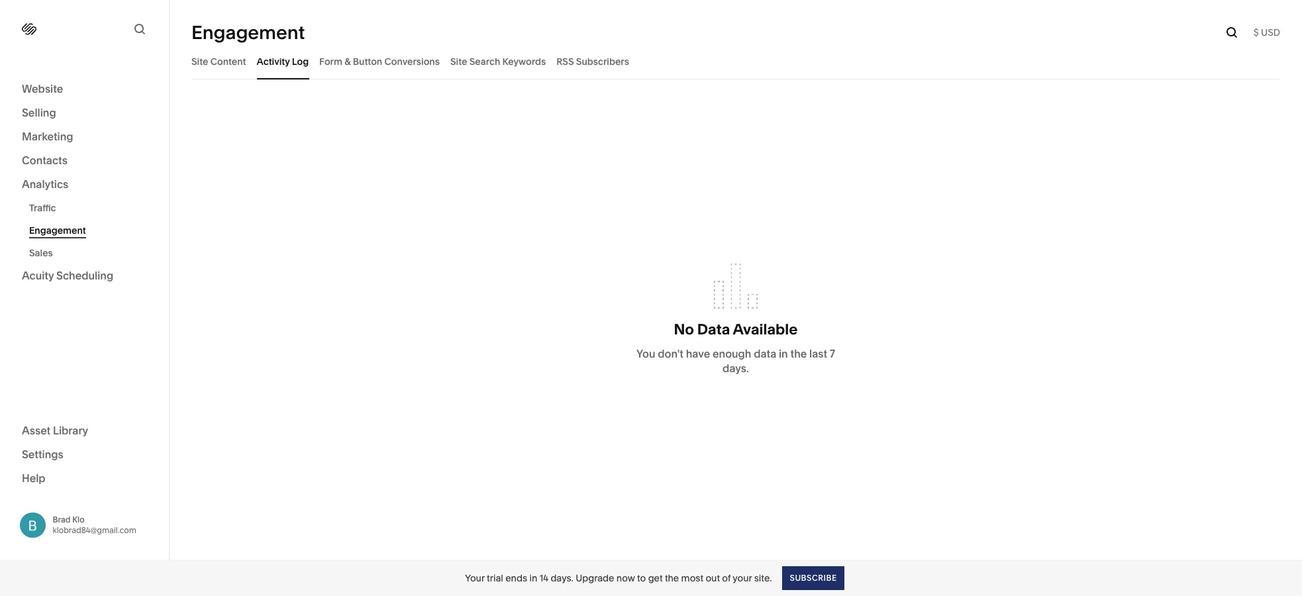 Task type: describe. For each thing, give the bounding box(es) containing it.
form & button conversions button
[[319, 43, 440, 79]]

0 vertical spatial engagement
[[191, 21, 305, 44]]

$ usd
[[1254, 26, 1281, 38]]

engagement inside engagement link
[[29, 225, 86, 237]]

keywords
[[503, 55, 546, 67]]

log
[[292, 55, 309, 67]]

ends
[[506, 572, 527, 584]]

traffic link
[[29, 197, 154, 219]]

button
[[353, 55, 382, 67]]

upgrade
[[576, 572, 614, 584]]

contacts link
[[22, 153, 147, 169]]

rss subscribers
[[557, 55, 629, 67]]

help link
[[22, 471, 45, 485]]

get
[[648, 572, 663, 584]]

content
[[210, 55, 246, 67]]

activity log button
[[257, 43, 309, 79]]

no data available
[[674, 321, 798, 339]]

marketing link
[[22, 129, 147, 145]]

conversions
[[385, 55, 440, 67]]

activity
[[257, 55, 290, 67]]

&
[[345, 55, 351, 67]]

your
[[733, 572, 752, 584]]

site content
[[191, 55, 246, 67]]

data
[[697, 321, 730, 339]]

asset library
[[22, 424, 88, 437]]

site for site search keywords
[[450, 55, 467, 67]]

scheduling
[[56, 269, 113, 282]]

search
[[469, 55, 500, 67]]

site for site content
[[191, 55, 208, 67]]

to
[[637, 572, 646, 584]]

brad
[[53, 515, 71, 525]]

site search keywords
[[450, 55, 546, 67]]

days. inside you don't have enough data in the last 7 days.
[[723, 362, 749, 375]]

form
[[319, 55, 342, 67]]

available
[[733, 321, 798, 339]]

sales
[[29, 247, 53, 259]]

sales link
[[29, 242, 154, 264]]

subscribe
[[790, 573, 837, 583]]

traffic
[[29, 202, 56, 214]]

rss subscribers button
[[557, 43, 629, 79]]

last
[[810, 347, 828, 360]]

klobrad84@gmail.com
[[53, 525, 136, 535]]

1 vertical spatial days.
[[551, 572, 574, 584]]

analytics
[[22, 178, 68, 191]]

the inside you don't have enough data in the last 7 days.
[[791, 347, 807, 360]]

don't
[[658, 347, 684, 360]]

$
[[1254, 26, 1259, 38]]

analytics link
[[22, 177, 147, 193]]

brad klo klobrad84@gmail.com
[[53, 515, 136, 535]]



Task type: vqa. For each thing, say whether or not it's contained in the screenshot.
THE "ALL" to the bottom
no



Task type: locate. For each thing, give the bounding box(es) containing it.
no
[[674, 321, 694, 339]]

0 vertical spatial in
[[779, 347, 788, 360]]

acuity scheduling link
[[22, 268, 147, 284]]

site inside button
[[450, 55, 467, 67]]

selling link
[[22, 105, 147, 121]]

engagement up content
[[191, 21, 305, 44]]

engagement link
[[29, 219, 154, 242]]

engagement
[[191, 21, 305, 44], [29, 225, 86, 237]]

days.
[[723, 362, 749, 375], [551, 572, 574, 584]]

site
[[191, 55, 208, 67], [450, 55, 467, 67]]

0 horizontal spatial the
[[665, 572, 679, 584]]

0 horizontal spatial site
[[191, 55, 208, 67]]

2 site from the left
[[450, 55, 467, 67]]

the left last on the right bottom
[[791, 347, 807, 360]]

1 horizontal spatial engagement
[[191, 21, 305, 44]]

0 horizontal spatial in
[[530, 572, 537, 584]]

acuity scheduling
[[22, 269, 113, 282]]

website link
[[22, 81, 147, 97]]

1 site from the left
[[191, 55, 208, 67]]

subscribe button
[[783, 566, 845, 590]]

0 horizontal spatial days.
[[551, 572, 574, 584]]

1 horizontal spatial the
[[791, 347, 807, 360]]

days. down enough
[[723, 362, 749, 375]]

your
[[465, 572, 485, 584]]

usd
[[1261, 26, 1281, 38]]

1 horizontal spatial in
[[779, 347, 788, 360]]

1 vertical spatial the
[[665, 572, 679, 584]]

site inside "button"
[[191, 55, 208, 67]]

0 vertical spatial the
[[791, 347, 807, 360]]

rss
[[557, 55, 574, 67]]

site.
[[754, 572, 772, 584]]

the
[[791, 347, 807, 360], [665, 572, 679, 584]]

in left 14
[[530, 572, 537, 584]]

1 vertical spatial in
[[530, 572, 537, 584]]

0 horizontal spatial engagement
[[29, 225, 86, 237]]

site search keywords button
[[450, 43, 546, 79]]

most
[[681, 572, 704, 584]]

0 vertical spatial days.
[[723, 362, 749, 375]]

1 vertical spatial engagement
[[29, 225, 86, 237]]

enough
[[713, 347, 752, 360]]

form & button conversions
[[319, 55, 440, 67]]

site content button
[[191, 43, 246, 79]]

tab list
[[191, 43, 1281, 79]]

you
[[637, 347, 656, 360]]

trial
[[487, 572, 503, 584]]

marketing
[[22, 130, 73, 143]]

7
[[830, 347, 835, 360]]

1 horizontal spatial site
[[450, 55, 467, 67]]

klo
[[72, 515, 85, 525]]

library
[[53, 424, 88, 437]]

settings link
[[22, 447, 147, 463]]

site left content
[[191, 55, 208, 67]]

you don't have enough data in the last 7 days.
[[637, 347, 835, 375]]

contacts
[[22, 154, 68, 167]]

engagement down traffic
[[29, 225, 86, 237]]

have
[[686, 347, 710, 360]]

asset
[[22, 424, 51, 437]]

in inside you don't have enough data in the last 7 days.
[[779, 347, 788, 360]]

of
[[722, 572, 731, 584]]

asset library link
[[22, 423, 147, 439]]

website
[[22, 82, 63, 95]]

in right data on the right of the page
[[779, 347, 788, 360]]

the right the get at bottom
[[665, 572, 679, 584]]

activity log
[[257, 55, 309, 67]]

selling
[[22, 106, 56, 119]]

acuity
[[22, 269, 54, 282]]

data
[[754, 347, 777, 360]]

out
[[706, 572, 720, 584]]

1 horizontal spatial days.
[[723, 362, 749, 375]]

tab list containing site content
[[191, 43, 1281, 79]]

site left search
[[450, 55, 467, 67]]

your trial ends in 14 days. upgrade now to get the most out of your site.
[[465, 572, 772, 584]]

settings
[[22, 448, 64, 461]]

14
[[540, 572, 549, 584]]

in
[[779, 347, 788, 360], [530, 572, 537, 584]]

subscribers
[[576, 55, 629, 67]]

help
[[22, 471, 45, 485]]

days. right 14
[[551, 572, 574, 584]]

now
[[617, 572, 635, 584]]



